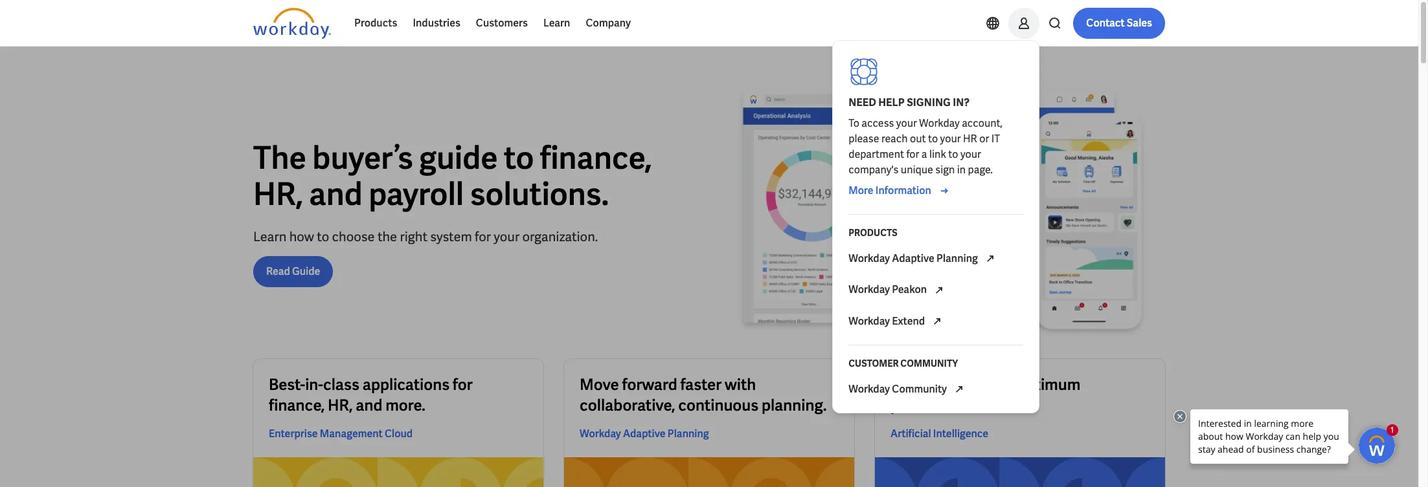 Task type: describe. For each thing, give the bounding box(es) containing it.
artificial intelligence
[[891, 428, 988, 441]]

solutions.
[[470, 174, 609, 214]]

peakon
[[892, 283, 927, 297]]

enterprise
[[269, 428, 318, 441]]

to right 'link'
[[948, 148, 958, 161]]

1 vertical spatial adaptive
[[623, 428, 666, 441]]

department
[[849, 148, 904, 161]]

in-
[[305, 375, 323, 395]]

your up 'out'
[[896, 117, 917, 130]]

or
[[979, 132, 989, 146]]

in?
[[953, 96, 970, 109]]

reach
[[881, 132, 908, 146]]

workday up workday peakon
[[849, 252, 890, 266]]

how
[[289, 228, 314, 245]]

hr
[[963, 132, 977, 146]]

system
[[430, 228, 472, 245]]

learn for learn
[[543, 16, 570, 30]]

workday community
[[849, 383, 949, 396]]

more.
[[385, 396, 425, 416]]

for inside to access your workday account, please reach out to your hr or it department for a link to your company's unique sign in page.
[[906, 148, 919, 161]]

page.
[[968, 163, 993, 177]]

applications
[[362, 375, 450, 395]]

contact
[[1086, 16, 1125, 30]]

guide
[[292, 265, 320, 278]]

the
[[378, 228, 397, 245]]

collaborative,
[[580, 396, 675, 416]]

to inside the buyer's guide to finance, hr, and payroll solutions.
[[504, 138, 534, 178]]

customer
[[849, 358, 899, 370]]

organization.
[[522, 228, 598, 245]]

industries button
[[405, 8, 468, 39]]

account,
[[962, 117, 1003, 130]]

community for customer community
[[900, 358, 958, 370]]

learn for learn how to choose the right system for your organization.
[[253, 228, 287, 245]]

faster
[[680, 375, 722, 395]]

workday peakon link
[[841, 275, 1031, 306]]

company's
[[849, 163, 899, 177]]

read guide link
[[253, 256, 333, 287]]

unique
[[901, 163, 933, 177]]

your down hr
[[960, 148, 981, 161]]

to
[[849, 117, 859, 130]]

buyer's
[[312, 138, 413, 178]]

best-
[[269, 375, 305, 395]]

it
[[991, 132, 1000, 146]]

the
[[253, 138, 306, 178]]

link
[[929, 148, 946, 161]]

0 vertical spatial adaptive
[[892, 252, 934, 266]]

for inside embedded ai for maximum performance.
[[988, 375, 1008, 395]]

customers
[[476, 16, 528, 30]]

to access your workday account, please reach out to your hr or it department for a link to your company's unique sign in page.
[[849, 117, 1004, 177]]

choose
[[332, 228, 375, 245]]

continuous
[[678, 396, 759, 416]]

learn button
[[536, 8, 578, 39]]

1 vertical spatial planning
[[668, 428, 709, 441]]

need help signing in?
[[849, 96, 970, 109]]

please
[[849, 132, 879, 146]]

company
[[586, 16, 631, 30]]

company button
[[578, 8, 639, 39]]

finance, inside best-in-class applications for finance, hr, and more.
[[269, 396, 325, 416]]

0 vertical spatial workday adaptive planning link
[[841, 244, 1031, 275]]

out
[[910, 132, 926, 146]]

ai
[[969, 375, 985, 395]]

workday peakon
[[849, 283, 929, 297]]

for right system
[[475, 228, 491, 245]]

planning.
[[762, 396, 827, 416]]

right
[[400, 228, 427, 245]]

workday down collaborative,
[[580, 428, 621, 441]]

learn how to choose the right system for your organization.
[[253, 228, 598, 245]]

for inside best-in-class applications for finance, hr, and more.
[[453, 375, 473, 395]]

workday inside to access your workday account, please reach out to your hr or it department for a link to your company's unique sign in page.
[[919, 117, 960, 130]]

cloud
[[385, 428, 413, 441]]

performance.
[[891, 396, 985, 416]]

opens in a new tab image for workday extend
[[930, 314, 945, 330]]

workday up workday extend
[[849, 283, 890, 297]]

1 vertical spatial workday adaptive planning link
[[580, 427, 709, 442]]

management
[[320, 428, 383, 441]]

in
[[957, 163, 966, 177]]

extend
[[892, 315, 925, 328]]



Task type: locate. For each thing, give the bounding box(es) containing it.
for right 'ai'
[[988, 375, 1008, 395]]

workday adaptive planning link up peakon
[[841, 244, 1031, 275]]

products button
[[346, 8, 405, 39]]

best-in-class applications for finance, hr, and more.
[[269, 375, 473, 416]]

products down more
[[849, 227, 897, 239]]

opens in a new tab image right peakon
[[932, 283, 947, 298]]

hr, down class
[[328, 396, 353, 416]]

access
[[862, 117, 894, 130]]

sign
[[935, 163, 955, 177]]

1 vertical spatial opens in a new tab image
[[952, 382, 967, 398]]

go to the homepage image
[[253, 8, 331, 39]]

community inside workday community link
[[892, 383, 947, 396]]

1 vertical spatial learn
[[253, 228, 287, 245]]

community for workday community
[[892, 383, 947, 396]]

0 horizontal spatial opens in a new tab image
[[952, 382, 967, 398]]

workday extend
[[849, 315, 927, 328]]

0 vertical spatial opens in a new tab image
[[983, 252, 998, 267]]

more information link
[[849, 183, 952, 199]]

signing
[[907, 96, 951, 109]]

0 horizontal spatial workday adaptive planning link
[[580, 427, 709, 442]]

1 vertical spatial and
[[356, 396, 382, 416]]

0 vertical spatial workday adaptive planning
[[849, 252, 980, 266]]

1 vertical spatial workday adaptive planning
[[580, 428, 709, 441]]

customer community
[[849, 358, 958, 370]]

for
[[906, 148, 919, 161], [475, 228, 491, 245], [453, 375, 473, 395], [988, 375, 1008, 395]]

your
[[896, 117, 917, 130], [940, 132, 961, 146], [960, 148, 981, 161], [494, 228, 520, 245]]

opens in a new tab image left 'ai'
[[952, 382, 967, 398]]

artificial intelligence link
[[891, 427, 988, 442]]

workday extend link
[[841, 306, 1031, 337]]

guide
[[419, 138, 498, 178]]

1 vertical spatial community
[[892, 383, 947, 396]]

intelligence
[[933, 428, 988, 441]]

planning down continuous
[[668, 428, 709, 441]]

industries
[[413, 16, 460, 30]]

0 vertical spatial opens in a new tab image
[[932, 283, 947, 298]]

hr,
[[253, 174, 303, 214], [328, 396, 353, 416]]

1 vertical spatial finance,
[[269, 396, 325, 416]]

1 horizontal spatial adaptive
[[892, 252, 934, 266]]

workday down workday peakon
[[849, 315, 890, 328]]

hr, inside best-in-class applications for finance, hr, and more.
[[328, 396, 353, 416]]

0 horizontal spatial planning
[[668, 428, 709, 441]]

community
[[900, 358, 958, 370], [892, 383, 947, 396]]

the buyer's guide to finance, hr, and payroll solutions.
[[253, 138, 652, 214]]

0 vertical spatial finance,
[[540, 138, 652, 178]]

0 horizontal spatial adaptive
[[623, 428, 666, 441]]

to right 'out'
[[928, 132, 938, 146]]

opens in a new tab image inside workday community link
[[952, 382, 967, 398]]

read
[[266, 265, 290, 278]]

workday adaptive planning link down collaborative,
[[580, 427, 709, 442]]

planning up workday peakon link
[[937, 252, 978, 266]]

0 horizontal spatial workday adaptive planning
[[580, 428, 709, 441]]

your left organization.
[[494, 228, 520, 245]]

to right guide
[[504, 138, 534, 178]]

move forward faster with collaborative, continuous planning.
[[580, 375, 827, 416]]

and inside best-in-class applications for finance, hr, and more.
[[356, 396, 382, 416]]

learn
[[543, 16, 570, 30], [253, 228, 287, 245]]

opens in a new tab image for workday adaptive planning
[[983, 252, 998, 267]]

need
[[849, 96, 876, 109]]

0 horizontal spatial products
[[354, 16, 397, 30]]

to
[[928, 132, 938, 146], [504, 138, 534, 178], [948, 148, 958, 161], [317, 228, 329, 245]]

workday adaptive planning
[[849, 252, 980, 266], [580, 428, 709, 441]]

desktop view of financial management operational analysis dashboard showing operating expenses by cost center and mobile view of human capital management home screen showing suggested tasks and announcements. image
[[720, 88, 1165, 339]]

hr, up how
[[253, 174, 303, 214]]

1 horizontal spatial hr,
[[328, 396, 353, 416]]

1 horizontal spatial workday adaptive planning
[[849, 252, 980, 266]]

workday
[[919, 117, 960, 130], [849, 252, 890, 266], [849, 283, 890, 297], [849, 315, 890, 328], [849, 383, 890, 396], [580, 428, 621, 441]]

products
[[354, 16, 397, 30], [849, 227, 897, 239]]

products inside dropdown button
[[354, 16, 397, 30]]

opens in a new tab image right extend
[[930, 314, 945, 330]]

opens in a new tab image for workday community
[[952, 382, 967, 398]]

1 horizontal spatial finance,
[[540, 138, 652, 178]]

planning
[[937, 252, 978, 266], [668, 428, 709, 441]]

more
[[849, 184, 873, 198]]

0 vertical spatial products
[[354, 16, 397, 30]]

0 vertical spatial learn
[[543, 16, 570, 30]]

class
[[323, 375, 359, 395]]

1 horizontal spatial opens in a new tab image
[[983, 252, 998, 267]]

0 vertical spatial planning
[[937, 252, 978, 266]]

community down the customer community
[[892, 383, 947, 396]]

enterprise management cloud link
[[269, 427, 413, 442]]

help
[[878, 96, 905, 109]]

workday adaptive planning link
[[841, 244, 1031, 275], [580, 427, 709, 442]]

to right how
[[317, 228, 329, 245]]

embedded
[[891, 375, 966, 395]]

learn left how
[[253, 228, 287, 245]]

embedded ai for maximum performance.
[[891, 375, 1081, 416]]

0 horizontal spatial finance,
[[269, 396, 325, 416]]

and up management
[[356, 396, 382, 416]]

workday adaptive planning up peakon
[[849, 252, 980, 266]]

adaptive
[[892, 252, 934, 266], [623, 428, 666, 441]]

learn inside dropdown button
[[543, 16, 570, 30]]

opens in a new tab image
[[983, 252, 998, 267], [952, 382, 967, 398]]

information
[[876, 184, 931, 198]]

learn left company
[[543, 16, 570, 30]]

for left a
[[906, 148, 919, 161]]

adaptive up peakon
[[892, 252, 934, 266]]

1 horizontal spatial planning
[[937, 252, 978, 266]]

0 horizontal spatial hr,
[[253, 174, 303, 214]]

0 vertical spatial community
[[900, 358, 958, 370]]

maximum
[[1011, 375, 1081, 395]]

products left the industries
[[354, 16, 397, 30]]

1 vertical spatial hr,
[[328, 396, 353, 416]]

finance, inside the buyer's guide to finance, hr, and payroll solutions.
[[540, 138, 652, 178]]

move
[[580, 375, 619, 395]]

contact sales
[[1086, 16, 1152, 30]]

finance,
[[540, 138, 652, 178], [269, 396, 325, 416]]

more information
[[849, 184, 931, 198]]

read guide
[[266, 265, 320, 278]]

your left hr
[[940, 132, 961, 146]]

opens in a new tab image for workday peakon
[[932, 283, 947, 298]]

contact sales link
[[1073, 8, 1165, 39]]

opens in a new tab image up workday peakon link
[[983, 252, 998, 267]]

workday community link
[[841, 374, 1031, 406]]

1 vertical spatial opens in a new tab image
[[930, 314, 945, 330]]

sales
[[1127, 16, 1152, 30]]

adaptive down collaborative,
[[623, 428, 666, 441]]

1 horizontal spatial workday adaptive planning link
[[841, 244, 1031, 275]]

a
[[922, 148, 927, 161]]

artificial
[[891, 428, 931, 441]]

hr, inside the buyer's guide to finance, hr, and payroll solutions.
[[253, 174, 303, 214]]

forward
[[622, 375, 677, 395]]

1 horizontal spatial products
[[849, 227, 897, 239]]

community up embedded
[[900, 358, 958, 370]]

enterprise management cloud
[[269, 428, 413, 441]]

workday down customer
[[849, 383, 890, 396]]

1 vertical spatial products
[[849, 227, 897, 239]]

0 vertical spatial hr,
[[253, 174, 303, 214]]

workday adaptive planning down collaborative,
[[580, 428, 709, 441]]

and inside the buyer's guide to finance, hr, and payroll solutions.
[[309, 174, 362, 214]]

0 vertical spatial and
[[309, 174, 362, 214]]

opens in a new tab image inside workday peakon link
[[932, 283, 947, 298]]

payroll
[[369, 174, 464, 214]]

0 horizontal spatial learn
[[253, 228, 287, 245]]

1 horizontal spatial learn
[[543, 16, 570, 30]]

and up choose
[[309, 174, 362, 214]]

workday down signing
[[919, 117, 960, 130]]

customers button
[[468, 8, 536, 39]]

with
[[725, 375, 756, 395]]

opens in a new tab image inside workday extend link
[[930, 314, 945, 330]]

opens in a new tab image
[[932, 283, 947, 298], [930, 314, 945, 330]]

for right applications on the left of the page
[[453, 375, 473, 395]]

and
[[309, 174, 362, 214], [356, 396, 382, 416]]



Task type: vqa. For each thing, say whether or not it's contained in the screenshot.
improve on the bottom right of the page
no



